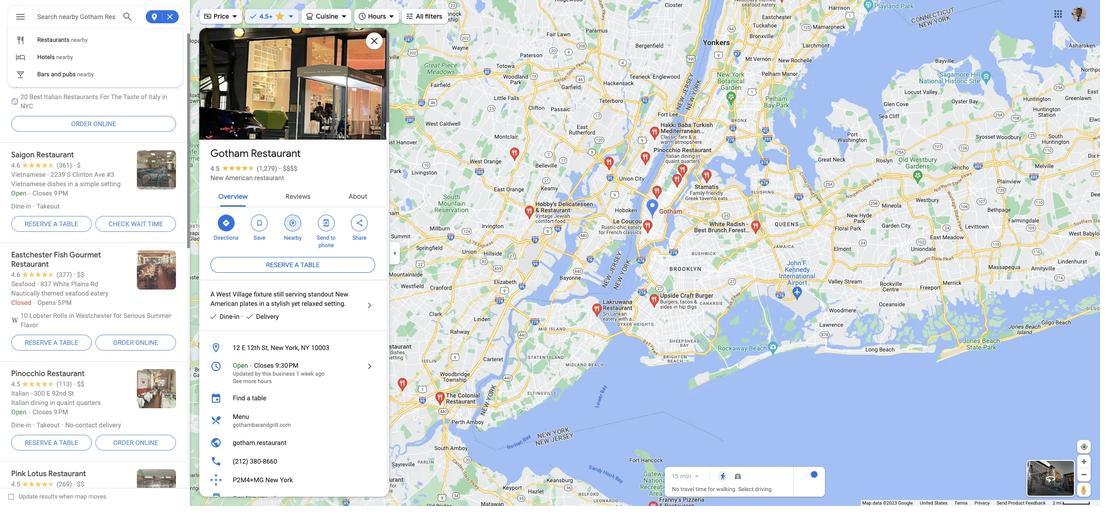 Task type: describe. For each thing, give the bounding box(es) containing it.
nearby
[[284, 235, 302, 241]]

delivery
[[256, 313, 279, 321]]

new inside a west village fixture still serving standout new american plates in a stylish yet relaxed setting.
[[336, 291, 349, 298]]

and
[[51, 71, 61, 78]]

10003
[[311, 344, 330, 352]]

photo of gotham restaurant image
[[198, 12, 388, 156]]

$$$$
[[283, 165, 298, 172]]

1
[[297, 371, 300, 377]]


[[255, 218, 264, 228]]

all filters button
[[402, 6, 448, 27]]

footer inside google maps element
[[863, 500, 1053, 506]]

about button
[[341, 184, 375, 207]]

setting.
[[324, 300, 346, 307]]

1 vertical spatial order
[[113, 339, 134, 347]]

ny
[[301, 344, 310, 352]]

1 vertical spatial order online
[[113, 339, 158, 347]]

st,
[[262, 344, 269, 352]]

find
[[233, 395, 245, 402]]

suggestions grid
[[7, 28, 183, 87]]

e
[[242, 344, 246, 352]]

search nearby gotham restaurant field containing search nearby gotham restaurant
[[7, 6, 183, 28]]

in inside a west village fixture still serving standout new american plates in a stylish yet relaxed setting.
[[259, 300, 264, 307]]

p2m4+mg
[[233, 477, 264, 484]]

reviews button
[[278, 184, 318, 207]]

results
[[39, 493, 58, 500]]

price button
[[200, 6, 242, 27]]

select
[[739, 486, 754, 493]]

when
[[59, 493, 74, 500]]

 cell
[[7, 34, 177, 46]]

relaxed
[[302, 300, 323, 307]]

collapse side panel image
[[390, 248, 400, 258]]

1,827 photos
[[223, 120, 266, 129]]

update results when map moves
[[19, 493, 106, 500]]

all
[[416, 12, 424, 20]]

zoom in image
[[1081, 458, 1088, 465]]

google maps element
[[0, 0, 1101, 506]]

380-
[[250, 458, 263, 465]]

gotham inside field
[[80, 13, 103, 20]]

photos
[[243, 120, 266, 129]]

results for restaurants feed
[[0, 34, 190, 506]]

driving
[[755, 486, 772, 493]]

1 vertical spatial online
[[135, 339, 158, 347]]

stylish
[[271, 300, 290, 307]]

price
[[214, 12, 229, 20]]

(1,279)
[[257, 165, 277, 172]]

new american restaurant
[[211, 174, 284, 182]]

 button
[[7, 6, 34, 30]]

about
[[349, 192, 368, 201]]

standout
[[308, 291, 334, 298]]

information for gotham restaurant region
[[199, 339, 387, 506]]

restaurants nearby
[[37, 36, 88, 43]]

new inside "button"
[[266, 477, 279, 484]]

yet
[[292, 300, 300, 307]]

open
[[233, 362, 248, 369]]

overview
[[218, 192, 248, 201]]

mi
[[1057, 501, 1062, 506]]

menu
[[233, 413, 249, 421]]

restaurants
[[37, 36, 70, 43]]

google account: leeland pitt  
(leeland.pitt@adept.ai) image
[[1072, 6, 1087, 21]]

new inside button
[[211, 174, 224, 182]]

1 vertical spatial order online link
[[96, 332, 176, 354]]


[[222, 218, 231, 228]]

map data ©2023 google
[[863, 501, 914, 506]]

0 vertical spatial order online
[[71, 120, 116, 128]]

12th
[[247, 344, 260, 352]]

time for travel
[[696, 486, 707, 493]]

· $$$$
[[279, 165, 298, 172]]

a inside a west village fixture still serving standout new american plates in a stylish yet relaxed setting.
[[266, 300, 270, 307]]

bars and pubs nearby
[[37, 71, 94, 78]]

serves dine-in group
[[205, 312, 240, 321]]

share
[[353, 235, 367, 241]]

street view image
[[1046, 473, 1057, 484]]

save
[[254, 235, 266, 241]]

york,
[[285, 344, 300, 352]]

find a table button
[[199, 389, 387, 408]]

4.5+
[[260, 12, 273, 20]]

reviews
[[286, 192, 311, 201]]

west
[[216, 291, 231, 298]]

(212)
[[233, 458, 248, 465]]

gotham restaurant
[[211, 147, 301, 160]]

 cell
[[7, 69, 177, 80]]

directions
[[214, 235, 239, 241]]

restaurant inside field
[[105, 13, 136, 20]]

4.5
[[211, 165, 220, 172]]

p2m4+mg new york
[[233, 477, 293, 484]]

15 min button
[[672, 471, 703, 482]]

by
[[255, 371, 261, 377]]

2 vertical spatial order
[[113, 439, 134, 447]]

hours
[[368, 12, 386, 20]]

4.5 stars image
[[220, 165, 257, 171]]

1,827
[[223, 120, 241, 129]]

2 mi button
[[1053, 501, 1091, 506]]

ago
[[315, 371, 325, 377]]

0 vertical spatial order online link
[[11, 113, 176, 135]]

phone inside send to phone
[[319, 242, 334, 249]]

reserve a table inside "gotham restaurant" main content
[[266, 261, 320, 269]]


[[322, 218, 331, 228]]

send product feedback
[[997, 501, 1046, 506]]

american inside button
[[225, 174, 253, 182]]

0 vertical spatial order
[[71, 120, 92, 128]]

· for · $$$$
[[279, 165, 281, 172]]

hotels
[[37, 54, 55, 61]]

15
[[672, 472, 679, 481]]

cuisine button
[[302, 6, 352, 27]]

map
[[863, 501, 872, 506]]

feedback
[[1026, 501, 1046, 506]]



Task type: locate. For each thing, give the bounding box(es) containing it.
all filters
[[416, 12, 443, 20]]

fixture
[[254, 291, 272, 298]]

send
[[317, 235, 329, 241], [233, 495, 248, 503], [997, 501, 1008, 506]]

 cell
[[7, 51, 177, 63]]

nearby inside the bars and pubs nearby
[[77, 71, 94, 78]]

send down 
[[317, 235, 329, 241]]

9:30 pm
[[276, 362, 299, 369]]

1 horizontal spatial restaurant
[[251, 147, 301, 160]]

a
[[53, 220, 58, 228], [295, 261, 299, 269], [266, 300, 270, 307], [53, 339, 58, 347], [247, 395, 251, 402], [53, 439, 58, 447]]

gotham restaurant main content
[[198, 12, 389, 506]]

to left your
[[249, 495, 255, 503]]

to for your
[[249, 495, 255, 503]]

new up setting.
[[336, 291, 349, 298]]

zoom out image
[[1081, 471, 1088, 478]]

data
[[873, 501, 882, 506]]

1 vertical spatial restaurant
[[251, 147, 301, 160]]

0 horizontal spatial restaurant
[[105, 13, 136, 20]]

Turn off travel time tool checkbox
[[804, 471, 818, 478]]

footer
[[863, 500, 1053, 506]]

· inside offers delivery group
[[241, 313, 243, 321]]

nearby inside restaurants nearby
[[71, 37, 88, 43]]

new down 4.5
[[211, 174, 224, 182]]

in
[[259, 300, 264, 307], [234, 313, 240, 321]]

reserve a table link inside "gotham restaurant" main content
[[211, 254, 375, 276]]

none radio inside google maps element
[[716, 471, 731, 482]]

nearby for restaurants
[[71, 37, 88, 43]]

nearby up  cell
[[71, 37, 88, 43]]

offers delivery group
[[241, 312, 279, 321]]

menu gothambarandgrill.com
[[233, 413, 291, 429]]

privacy button
[[975, 500, 990, 506]]

to
[[331, 235, 336, 241], [249, 495, 255, 503]]

restaurant inside main content
[[251, 147, 301, 160]]

(212) 380-8660
[[233, 458, 277, 465]]

8660
[[263, 458, 277, 465]]

1 horizontal spatial phone
[[319, 242, 334, 249]]

new right st,
[[271, 344, 284, 352]]

4.5+ button
[[245, 6, 299, 27]]

0 vertical spatial ·
[[279, 165, 281, 172]]

states
[[935, 501, 948, 506]]

min
[[680, 472, 692, 481]]

nearby right search
[[59, 13, 78, 20]]


[[356, 218, 364, 228]]

united states button
[[921, 500, 948, 506]]

search nearby gotham restaurant field up  cell
[[7, 6, 183, 28]]

gothambarandgrill.com
[[233, 422, 291, 429]]

0 vertical spatial gotham
[[80, 13, 103, 20]]

search nearby gotham restaurant
[[37, 13, 136, 20]]

map
[[75, 493, 87, 500]]

send for send to your phone
[[233, 495, 248, 503]]

·
[[279, 165, 281, 172], [241, 313, 243, 321]]

nearby for hotels
[[56, 54, 73, 61]]

send inside information for gotham restaurant region
[[233, 495, 248, 503]]

0 horizontal spatial to
[[249, 495, 255, 503]]

time left "for"
[[696, 486, 707, 493]]

nearby for search
[[59, 13, 78, 20]]

Search nearby Gotham Restaurant field
[[7, 6, 183, 28], [37, 11, 116, 22]]

this
[[262, 371, 271, 377]]

none search field inside google maps element
[[7, 6, 183, 87]]

cuisine
[[316, 12, 339, 20]]

nearby inside hotels nearby
[[56, 54, 73, 61]]

nearby right the pubs at the left top of the page
[[77, 71, 94, 78]]

2 horizontal spatial send
[[997, 501, 1008, 506]]

12 e 12th st, new york, ny 10003
[[233, 344, 330, 352]]

hours
[[258, 378, 272, 385]]

in down fixture
[[259, 300, 264, 307]]

american down west
[[211, 300, 238, 307]]

open ⋅ closes 9:30 pm updated by this business 1 week ago see more hours
[[233, 362, 325, 385]]

product
[[1009, 501, 1025, 506]]

None radio
[[731, 471, 746, 482]]

1 horizontal spatial time
[[696, 486, 707, 493]]

2 vertical spatial order online link
[[96, 432, 176, 454]]

restaurant up the (1,279)
[[251, 147, 301, 160]]

send to your phone
[[233, 495, 289, 503]]

1 vertical spatial time
[[696, 486, 707, 493]]

wait
[[131, 220, 146, 228]]

send inside send to phone
[[317, 235, 329, 241]]

new left york
[[266, 477, 279, 484]]

0 vertical spatial time
[[148, 220, 163, 228]]

restaurant up  cell
[[105, 13, 136, 20]]

walking image
[[720, 473, 727, 480]]

overview button
[[211, 184, 255, 207]]

more
[[244, 378, 256, 385]]

search nearby gotham restaurant field inside 'search box'
[[37, 11, 116, 22]]

0 vertical spatial restaurant
[[105, 13, 136, 20]]

0 vertical spatial phone
[[319, 242, 334, 249]]

footer containing map data ©2023 google
[[863, 500, 1053, 506]]

send for send to phone
[[317, 235, 329, 241]]

gotham up  cell
[[80, 13, 103, 20]]

no
[[672, 486, 680, 493]]

table inside button
[[252, 395, 267, 402]]

1 horizontal spatial send
[[317, 235, 329, 241]]

1 horizontal spatial gotham
[[211, 147, 249, 160]]

dine-
[[220, 313, 234, 321]]

nearby inside search nearby gotham restaurant field
[[59, 13, 78, 20]]

show street view coverage image
[[1078, 483, 1092, 497]]

to left share
[[331, 235, 336, 241]]

restaurant
[[105, 13, 136, 20], [251, 147, 301, 160]]

check wait time
[[109, 220, 163, 228]]

0 horizontal spatial send
[[233, 495, 248, 503]]

time right wait
[[148, 220, 163, 228]]

moves
[[89, 493, 106, 500]]

0 horizontal spatial ·
[[241, 313, 243, 321]]

see
[[233, 378, 242, 385]]

⋅
[[250, 362, 253, 369]]

privacy
[[975, 501, 990, 506]]

1 vertical spatial ·
[[241, 313, 243, 321]]

15 min
[[672, 472, 692, 481]]

week
[[301, 371, 314, 377]]

none radio inside google maps element
[[731, 471, 746, 482]]

phone right your
[[271, 495, 289, 503]]

american inside a west village fixture still serving standout new american plates in a stylish yet relaxed setting.
[[211, 300, 238, 307]]

1,279 reviews element
[[257, 165, 277, 172]]

©2023
[[884, 501, 898, 506]]

order
[[71, 120, 92, 128], [113, 339, 134, 347], [113, 439, 134, 447]]

a inside button
[[247, 395, 251, 402]]

united
[[921, 501, 934, 506]]

Update results when map moves checkbox
[[8, 491, 106, 503]]

0 vertical spatial to
[[331, 235, 336, 241]]

update
[[19, 493, 38, 500]]

1 horizontal spatial to
[[331, 235, 336, 241]]

send for send product feedback
[[997, 501, 1008, 506]]

a west village fixture still serving standout new american plates in a stylish yet relaxed setting.
[[211, 291, 349, 307]]

still
[[274, 291, 284, 298]]

york
[[280, 477, 293, 484]]

1 horizontal spatial ·
[[279, 165, 281, 172]]

1 vertical spatial american
[[211, 300, 238, 307]]


[[15, 10, 26, 23]]

serving
[[285, 291, 307, 298]]

reserve inside "gotham restaurant" main content
[[266, 261, 293, 269]]

None search field
[[7, 6, 183, 87]]

send down p2m4+mg
[[233, 495, 248, 503]]

search
[[37, 13, 57, 20]]

1 vertical spatial to
[[249, 495, 255, 503]]

tab list containing overview
[[199, 184, 387, 207]]

driving image
[[735, 473, 742, 480]]

online
[[93, 120, 116, 128], [135, 339, 158, 347], [135, 439, 158, 447]]

2 vertical spatial order online
[[113, 439, 158, 447]]

phone down 
[[319, 242, 334, 249]]

in down village at bottom
[[234, 313, 240, 321]]

gotham up 4.5 stars image
[[211, 147, 249, 160]]

gotham inside main content
[[211, 147, 249, 160]]

updated
[[233, 371, 254, 377]]

0 horizontal spatial in
[[234, 313, 240, 321]]

walking.
[[717, 486, 737, 493]]

reserve
[[25, 220, 52, 228], [266, 261, 293, 269], [25, 339, 52, 347], [25, 439, 52, 447]]

2 vertical spatial online
[[135, 439, 158, 447]]

united states
[[921, 501, 948, 506]]

new inside button
[[271, 344, 284, 352]]

0 horizontal spatial time
[[148, 220, 163, 228]]

time for wait
[[148, 220, 163, 228]]

to inside send to your phone button
[[249, 495, 255, 503]]

0 vertical spatial in
[[259, 300, 264, 307]]

search nearby gotham restaurant field up restaurants nearby
[[37, 11, 116, 22]]

price: very expensive element
[[283, 165, 298, 172]]

0 vertical spatial online
[[93, 120, 116, 128]]

1 vertical spatial phone
[[271, 495, 289, 503]]

1 horizontal spatial in
[[259, 300, 264, 307]]

order online
[[71, 120, 116, 128], [113, 339, 158, 347], [113, 439, 158, 447]]

· for ·
[[241, 313, 243, 321]]

time
[[148, 220, 163, 228], [696, 486, 707, 493]]

tab list
[[199, 184, 387, 207]]

new
[[211, 174, 224, 182], [336, 291, 349, 298], [271, 344, 284, 352], [266, 477, 279, 484]]

turn off travel time tool image
[[811, 471, 818, 478]]

none search field containing 
[[7, 6, 183, 87]]

None radio
[[716, 471, 731, 482]]

phone
[[319, 242, 334, 249], [271, 495, 289, 503]]

1 vertical spatial in
[[234, 313, 240, 321]]

1 vertical spatial gotham
[[211, 147, 249, 160]]

in inside group
[[234, 313, 240, 321]]

your
[[257, 495, 269, 503]]

tab list inside "gotham restaurant" main content
[[199, 184, 387, 207]]

hotels nearby
[[37, 54, 73, 61]]

to inside send to phone
[[331, 235, 336, 241]]

0 horizontal spatial gotham
[[80, 13, 103, 20]]

new american restaurant button
[[211, 173, 284, 183]]

travel
[[681, 486, 695, 493]]

actions for gotham restaurant region
[[199, 207, 387, 254]]

no travel time for walking. select driving
[[672, 486, 772, 493]]

time inside check wait time link
[[148, 220, 163, 228]]

village
[[233, 291, 252, 298]]

1,827 photos button
[[206, 116, 270, 133]]

terms button
[[955, 500, 968, 506]]

american
[[225, 174, 253, 182], [211, 300, 238, 307]]

to for phone
[[331, 235, 336, 241]]

nearby up the bars and pubs nearby
[[56, 54, 73, 61]]

send to your phone button
[[199, 490, 387, 506]]

0 horizontal spatial phone
[[271, 495, 289, 503]]

nearby
[[59, 13, 78, 20], [71, 37, 88, 43], [56, 54, 73, 61], [77, 71, 94, 78]]

show your location image
[[1081, 443, 1089, 451]]

pubs
[[63, 71, 76, 78]]

phone inside button
[[271, 495, 289, 503]]

gotham
[[80, 13, 103, 20], [211, 147, 249, 160]]

· right dine-in
[[241, 313, 243, 321]]

· left "$$$$"
[[279, 165, 281, 172]]

american down 4.5 stars image
[[225, 174, 253, 182]]

send left product
[[997, 501, 1008, 506]]

0 vertical spatial american
[[225, 174, 253, 182]]

closes
[[254, 362, 274, 369]]



Task type: vqa. For each thing, say whether or not it's contained in the screenshot.
Nearby at left top
yes



